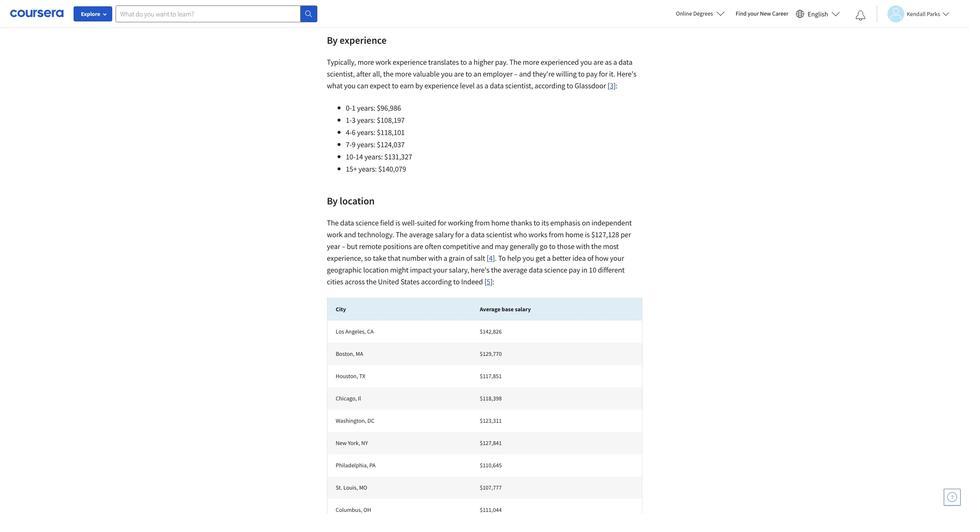 Task type: describe. For each thing, give the bounding box(es) containing it.
]: for 5 ]:
[[491, 277, 495, 287]]

valuable
[[413, 69, 440, 79]]

columbus,
[[336, 506, 362, 514]]

angeles,
[[346, 328, 366, 335]]

dc
[[368, 417, 375, 425]]

data inside ]. to help you get a better idea of how your geographic location might impact your salary, here's the average data science pay in 10 different cities across the united states according to indeed [
[[529, 265, 543, 275]]

how inside ]. to help you get a better idea of how your geographic location might impact your salary, here's the average data science pay in 10 different cities across the united states according to indeed [
[[595, 253, 609, 263]]

take
[[373, 253, 387, 263]]

a left higher on the top
[[469, 57, 472, 67]]

salary inside the data science field is well-suited for working from home thanks to its emphasis on independent work and technology. the average salary for a data scientist who works from home is $127,128 per year – but remote positions are often competitive and may generally go to those with the most experience, so take that number with a grain of salt [
[[435, 230, 454, 239]]

idea
[[573, 253, 586, 263]]

philadelphia,
[[336, 462, 368, 469]]

typically, more work experience translates to a higher pay. the more experienced you are as a data scientist, after all, the more valuable you are to an employer – and they're willing to pay for it. here's what you can expect to earn by experience level as a data scientist, according to glassdoor [
[[327, 57, 637, 90]]

the inside the data science field is well-suited for working from home thanks to its emphasis on independent work and technology. the average salary for a data scientist who works from home is $127,128 per year – but remote positions are often competitive and may generally go to those with the most experience, so take that number with a grain of salt [
[[592, 241, 602, 251]]

data inside there are numerous factors that can influence how much you can expect to earn as a data scientist. below, we explore four of these in depth.
[[591, 0, 605, 1]]

that inside there are numerous factors that can influence how much you can expect to earn as a data scientist. below, we explore four of these in depth.
[[414, 0, 427, 1]]

data down employer
[[490, 81, 504, 90]]

1 horizontal spatial for
[[456, 230, 464, 239]]

philadelphia, pa
[[336, 462, 376, 469]]

explore button
[[74, 6, 112, 21]]

get
[[536, 253, 546, 263]]

5 link
[[487, 277, 491, 287]]

the inside typically, more work experience translates to a higher pay. the more experienced you are as a data scientist, after all, the more valuable you are to an employer – and they're willing to pay for it. here's what you can expect to earn by experience level as a data scientist, according to glassdoor [
[[510, 57, 522, 67]]

[ inside the data science field is well-suited for working from home thanks to its emphasis on independent work and technology. the average salary for a data scientist who works from home is $127,128 per year – but remote positions are often competitive and may generally go to those with the most experience, so take that number with a grain of salt [
[[487, 253, 489, 263]]

2 horizontal spatial can
[[519, 0, 530, 1]]

st.
[[336, 484, 342, 491]]

0 vertical spatial is
[[396, 218, 401, 228]]

a left grain
[[444, 253, 448, 263]]

to inside ]. to help you get a better idea of how your geographic location might impact your salary, here's the average data science pay in 10 different cities across the united states according to indeed [
[[454, 277, 460, 287]]

to
[[499, 253, 506, 263]]

0 vertical spatial 3
[[610, 81, 614, 90]]

a inside ]. to help you get a better idea of how your geographic location might impact your salary, here's the average data science pay in 10 different cities across the united states according to indeed [
[[547, 253, 551, 263]]

your inside find your new career link
[[748, 10, 759, 17]]

work inside the data science field is well-suited for working from home thanks to its emphasis on independent work and technology. the average salary for a data scientist who works from home is $127,128 per year – but remote positions are often competitive and may generally go to those with the most experience, so take that number with a grain of salt [
[[327, 230, 343, 239]]

What do you want to learn? text field
[[116, 5, 301, 22]]

new york, ny
[[336, 439, 368, 447]]

average inside ]. to help you get a better idea of how your geographic location might impact your salary, here's the average data science pay in 10 different cities across the united states according to indeed [
[[503, 265, 528, 275]]

[ inside typically, more work experience translates to a higher pay. the more experienced you are as a data scientist, after all, the more valuable you are to an employer – and they're willing to pay for it. here's what you can expect to earn by experience level as a data scientist, according to glassdoor [
[[608, 81, 610, 90]]

by for by location
[[327, 194, 338, 207]]

1
[[352, 103, 356, 113]]

il
[[358, 395, 361, 402]]

5
[[487, 277, 491, 287]]

scientist.
[[606, 0, 634, 1]]

salary,
[[449, 265, 470, 275]]

according inside ]. to help you get a better idea of how your geographic location might impact your salary, here's the average data science pay in 10 different cities across the united states according to indeed [
[[421, 277, 452, 287]]

years: right 9
[[357, 140, 376, 149]]

6
[[352, 127, 356, 137]]

you inside ]. to help you get a better idea of how your geographic location might impact your salary, here's the average data science pay in 10 different cities across the united states according to indeed [
[[523, 253, 535, 263]]

help
[[508, 253, 521, 263]]

0-1 years: $96,986 1-3 years: $108,197 4-6 years: $118,101 7-9 years: $124,037 10-14 years: $131,327 15+ years: $140,079
[[346, 103, 412, 174]]

are up "glassdoor"
[[594, 57, 604, 67]]

glassdoor
[[575, 81, 606, 90]]

emphasis
[[551, 218, 581, 228]]

boston, ma
[[336, 350, 363, 358]]

0 horizontal spatial more
[[358, 57, 374, 67]]

expect inside there are numerous factors that can influence how much you can expect to earn as a data scientist. below, we explore four of these in depth.
[[531, 0, 552, 1]]

different
[[598, 265, 625, 275]]

0 horizontal spatial home
[[492, 218, 510, 228]]

work inside typically, more work experience translates to a higher pay. the more experienced you are as a data scientist, after all, the more valuable you are to an employer – and they're willing to pay for it. here's what you can expect to earn by experience level as a data scientist, according to glassdoor [
[[376, 57, 392, 67]]

3 inside 0-1 years: $96,986 1-3 years: $108,197 4-6 years: $118,101 7-9 years: $124,037 10-14 years: $131,327 15+ years: $140,079
[[352, 115, 356, 125]]

experienced
[[541, 57, 579, 67]]

we
[[350, 3, 359, 13]]

per
[[621, 230, 632, 239]]

years: right 6
[[357, 127, 376, 137]]

the inside typically, more work experience translates to a higher pay. the more experienced you are as a data scientist, after all, the more valuable you are to an employer – and they're willing to pay for it. here's what you can expect to earn by experience level as a data scientist, according to glassdoor [
[[383, 69, 394, 79]]

columbus, oh
[[336, 506, 371, 514]]

explore
[[360, 3, 383, 13]]

a down employer
[[485, 81, 489, 90]]

you right what
[[344, 81, 356, 90]]

find
[[736, 10, 747, 17]]

better
[[553, 253, 571, 263]]

there
[[327, 0, 345, 1]]

0 horizontal spatial new
[[336, 439, 347, 447]]

a up it.
[[614, 57, 617, 67]]

according inside typically, more work experience translates to a higher pay. the more experienced you are as a data scientist, after all, the more valuable you are to an employer – and they're willing to pay for it. here's what you can expect to earn by experience level as a data scientist, according to glassdoor [
[[535, 81, 566, 90]]

pa
[[370, 462, 376, 469]]

$131,327
[[385, 152, 412, 162]]

its
[[542, 218, 549, 228]]

they're
[[533, 69, 555, 79]]

1 horizontal spatial can
[[428, 0, 440, 1]]

2 vertical spatial as
[[476, 81, 483, 90]]

on
[[582, 218, 590, 228]]

the right across
[[366, 277, 377, 287]]

level
[[460, 81, 475, 90]]

you up "glassdoor"
[[581, 57, 592, 67]]

can inside typically, more work experience translates to a higher pay. the more experienced you are as a data scientist, after all, the more valuable you are to an employer – and they're willing to pay for it. here's what you can expect to earn by experience level as a data scientist, according to glassdoor [
[[357, 81, 369, 90]]

1 horizontal spatial with
[[576, 241, 590, 251]]

of inside there are numerous factors that can influence how much you can expect to earn as a data scientist. below, we explore four of these in depth.
[[399, 3, 405, 13]]

10-
[[346, 152, 356, 162]]

houston,
[[336, 372, 358, 380]]

10
[[589, 265, 597, 275]]

english
[[808, 9, 829, 18]]

all,
[[373, 69, 382, 79]]

average base salary
[[480, 306, 531, 313]]

coursera image
[[10, 7, 64, 20]]

base
[[502, 306, 514, 313]]

you inside there are numerous factors that can influence how much you can expect to earn as a data scientist. below, we explore four of these in depth.
[[506, 0, 517, 1]]

washington,
[[336, 417, 367, 425]]

[ inside ]. to help you get a better idea of how your geographic location might impact your salary, here's the average data science pay in 10 different cities across the united states according to indeed [
[[485, 277, 487, 287]]

$107,777
[[480, 484, 502, 491]]

1 vertical spatial experience
[[393, 57, 427, 67]]

are inside there are numerous factors that can influence how much you can expect to earn as a data scientist. below, we explore four of these in depth.
[[347, 0, 357, 1]]

$118,101
[[377, 127, 405, 137]]

technology.
[[358, 230, 395, 239]]

career
[[773, 10, 789, 17]]

3 ]:
[[610, 81, 618, 90]]

four
[[385, 3, 398, 13]]

1 horizontal spatial scientist,
[[506, 81, 533, 90]]

may
[[495, 241, 509, 251]]

1 vertical spatial from
[[549, 230, 564, 239]]

houston, tx
[[336, 372, 366, 380]]

data up "competitive"
[[471, 230, 485, 239]]

3 link
[[610, 81, 614, 90]]

boston,
[[336, 350, 355, 358]]

1 horizontal spatial more
[[395, 69, 412, 79]]

years: right 14
[[365, 152, 383, 162]]

2 vertical spatial experience
[[425, 81, 459, 90]]

explore
[[81, 10, 100, 18]]

find your new career
[[736, 10, 789, 17]]

kendall parks button
[[877, 5, 950, 22]]

an
[[474, 69, 482, 79]]

]: for 3 ]:
[[614, 81, 618, 90]]

by for by experience
[[327, 34, 338, 47]]

by location
[[327, 194, 375, 207]]

here's
[[471, 265, 490, 275]]

a up "competitive"
[[466, 230, 470, 239]]

data down by location
[[340, 218, 354, 228]]

average
[[480, 306, 501, 313]]

are up 'level'
[[454, 69, 464, 79]]

scientist
[[486, 230, 512, 239]]

0 horizontal spatial your
[[433, 265, 448, 275]]

0 vertical spatial location
[[340, 194, 375, 207]]

pay inside ]. to help you get a better idea of how your geographic location might impact your salary, here's the average data science pay in 10 different cities across the united states according to indeed [
[[569, 265, 581, 275]]

states
[[401, 277, 420, 287]]

ny
[[362, 439, 368, 447]]

location inside ]. to help you get a better idea of how your geographic location might impact your salary, here's the average data science pay in 10 different cities across the united states according to indeed [
[[363, 265, 389, 275]]

0 horizontal spatial scientist,
[[327, 69, 355, 79]]

$142,826
[[480, 328, 502, 335]]

go
[[540, 241, 548, 251]]

14
[[356, 152, 363, 162]]



Task type: vqa. For each thing, say whether or not it's contained in the screenshot.
its
yes



Task type: locate. For each thing, give the bounding box(es) containing it.
are inside the data science field is well-suited for working from home thanks to its emphasis on independent work and technology. the average salary for a data scientist who works from home is $127,128 per year – but remote positions are often competitive and may generally go to those with the most experience, so take that number with a grain of salt [
[[414, 241, 424, 251]]

translates
[[429, 57, 459, 67]]

new left york, on the left
[[336, 439, 347, 447]]

help center image
[[948, 492, 958, 502]]

0 vertical spatial your
[[748, 10, 759, 17]]

is right field
[[396, 218, 401, 228]]

as for earn
[[577, 0, 584, 1]]

scientist, down typically,
[[327, 69, 355, 79]]

years: right "1-" on the left top of page
[[357, 115, 376, 125]]

0 vertical spatial experience
[[340, 34, 387, 47]]

0 horizontal spatial can
[[357, 81, 369, 90]]

for right 'suited'
[[438, 218, 447, 228]]

from
[[475, 218, 490, 228], [549, 230, 564, 239]]

how up 10
[[595, 253, 609, 263]]

average
[[409, 230, 434, 239], [503, 265, 528, 275]]

1 vertical spatial home
[[566, 230, 584, 239]]

are up we
[[347, 0, 357, 1]]

]: down it.
[[614, 81, 618, 90]]

0 vertical spatial new
[[761, 10, 772, 17]]

$129,770
[[480, 350, 502, 358]]

1 horizontal spatial how
[[595, 253, 609, 263]]

a left scientist.
[[586, 0, 589, 1]]

the data science field is well-suited for working from home thanks to its emphasis on independent work and technology. the average salary for a data scientist who works from home is $127,128 per year – but remote positions are often competitive and may generally go to those with the most experience, so take that number with a grain of salt [
[[327, 218, 632, 263]]

0 vertical spatial pay
[[587, 69, 598, 79]]

home
[[492, 218, 510, 228], [566, 230, 584, 239]]

0 vertical spatial and
[[520, 69, 532, 79]]

– inside typically, more work experience translates to a higher pay. the more experienced you are as a data scientist, after all, the more valuable you are to an employer – and they're willing to pay for it. here's what you can expect to earn by experience level as a data scientist, according to glassdoor [
[[514, 69, 518, 79]]

number
[[402, 253, 427, 263]]

more up after
[[358, 57, 374, 67]]

1 horizontal spatial pay
[[587, 69, 598, 79]]

1 horizontal spatial according
[[535, 81, 566, 90]]

for inside typically, more work experience translates to a higher pay. the more experienced you are as a data scientist, after all, the more valuable you are to an employer – and they're willing to pay for it. here's what you can expect to earn by experience level as a data scientist, according to glassdoor [
[[599, 69, 608, 79]]

location
[[340, 194, 375, 207], [363, 265, 389, 275]]

tx
[[360, 372, 366, 380]]

work up all,
[[376, 57, 392, 67]]

0 horizontal spatial according
[[421, 277, 452, 287]]

the down ].
[[491, 265, 502, 275]]

can right much
[[519, 0, 530, 1]]

1 horizontal spatial expect
[[531, 0, 552, 1]]

1 vertical spatial new
[[336, 439, 347, 447]]

influence
[[441, 0, 470, 1]]

1 vertical spatial salary
[[515, 306, 531, 313]]

$110,645
[[480, 462, 502, 469]]

None search field
[[116, 5, 318, 22]]

1 vertical spatial scientist,
[[506, 81, 533, 90]]

in right these
[[426, 3, 431, 13]]

you right much
[[506, 0, 517, 1]]

of inside the data science field is well-suited for working from home thanks to its emphasis on independent work and technology. the average salary for a data scientist who works from home is $127,128 per year – but remote positions are often competitive and may generally go to those with the most experience, so take that number with a grain of salt [
[[467, 253, 473, 263]]

that up these
[[414, 0, 427, 1]]

new left career
[[761, 10, 772, 17]]

2 vertical spatial for
[[456, 230, 464, 239]]

1 horizontal spatial your
[[610, 253, 625, 263]]

how inside there are numerous factors that can influence how much you can expect to earn as a data scientist. below, we explore four of these in depth.
[[471, 0, 485, 1]]

1 horizontal spatial work
[[376, 57, 392, 67]]

science down the better
[[545, 265, 568, 275]]

are up number on the left
[[414, 241, 424, 251]]

1 vertical spatial expect
[[370, 81, 391, 90]]

1 vertical spatial and
[[344, 230, 356, 239]]

0 horizontal spatial that
[[388, 253, 401, 263]]

after
[[356, 69, 371, 79]]

online degrees
[[676, 10, 714, 17]]

0 vertical spatial home
[[492, 218, 510, 228]]

0 vertical spatial scientist,
[[327, 69, 355, 79]]

3 up 6
[[352, 115, 356, 125]]

pay down idea
[[569, 265, 581, 275]]

louis,
[[344, 484, 358, 491]]

1 horizontal spatial ]:
[[614, 81, 618, 90]]

below,
[[327, 3, 348, 13]]

generally
[[510, 241, 539, 251]]

that
[[414, 0, 427, 1], [388, 253, 401, 263]]

of left salt
[[467, 253, 473, 263]]

0 horizontal spatial earn
[[400, 81, 414, 90]]

works
[[529, 230, 548, 239]]

1 by from the top
[[327, 34, 338, 47]]

expect inside typically, more work experience translates to a higher pay. the more experienced you are as a data scientist, after all, the more valuable you are to an employer – and they're willing to pay for it. here's what you can expect to earn by experience level as a data scientist, according to glassdoor [
[[370, 81, 391, 90]]

there are numerous factors that can influence how much you can expect to earn as a data scientist. below, we explore four of these in depth.
[[327, 0, 634, 13]]

2 horizontal spatial more
[[523, 57, 540, 67]]

geographic
[[327, 265, 362, 275]]

0 vertical spatial how
[[471, 0, 485, 1]]

of inside ]. to help you get a better idea of how your geographic location might impact your salary, here's the average data science pay in 10 different cities across the united states according to indeed [
[[588, 253, 594, 263]]

from up scientist
[[475, 218, 490, 228]]

across
[[345, 277, 365, 287]]

0 vertical spatial [
[[608, 81, 610, 90]]

– right employer
[[514, 69, 518, 79]]

–
[[514, 69, 518, 79], [342, 241, 346, 251]]

according down they're
[[535, 81, 566, 90]]

how
[[471, 0, 485, 1], [595, 253, 609, 263]]

in inside ]. to help you get a better idea of how your geographic location might impact your salary, here's the average data science pay in 10 different cities across the united states according to indeed [
[[582, 265, 588, 275]]

it.
[[610, 69, 616, 79]]

for
[[599, 69, 608, 79], [438, 218, 447, 228], [456, 230, 464, 239]]

1 horizontal spatial average
[[503, 265, 528, 275]]

0 horizontal spatial in
[[426, 3, 431, 13]]

online degrees button
[[670, 4, 732, 23]]

1 horizontal spatial salary
[[515, 306, 531, 313]]

0 vertical spatial by
[[327, 34, 338, 47]]

in
[[426, 3, 431, 13], [582, 265, 588, 275]]

science up technology.
[[356, 218, 379, 228]]

]: right the indeed
[[491, 277, 495, 287]]

with
[[576, 241, 590, 251], [429, 253, 442, 263]]

0 horizontal spatial of
[[399, 3, 405, 13]]

1 horizontal spatial and
[[482, 241, 494, 251]]

1 vertical spatial [
[[487, 253, 489, 263]]

salary up often
[[435, 230, 454, 239]]

experience down valuable
[[425, 81, 459, 90]]

science inside the data science field is well-suited for working from home thanks to its emphasis on independent work and technology. the average salary for a data scientist who works from home is $127,128 per year – but remote positions are often competitive and may generally go to those with the most experience, so take that number with a grain of salt [
[[356, 218, 379, 228]]

work
[[376, 57, 392, 67], [327, 230, 343, 239]]

st. louis, mo
[[336, 484, 368, 491]]

your up different on the bottom right of page
[[610, 253, 625, 263]]

3
[[610, 81, 614, 90], [352, 115, 356, 125]]

1 vertical spatial your
[[610, 253, 625, 263]]

2 horizontal spatial your
[[748, 10, 759, 17]]

0 vertical spatial the
[[510, 57, 522, 67]]

the up year
[[327, 218, 339, 228]]

that inside the data science field is well-suited for working from home thanks to its emphasis on independent work and technology. the average salary for a data scientist who works from home is $127,128 per year – but remote positions are often competitive and may generally go to those with the most experience, so take that number with a grain of salt [
[[388, 253, 401, 263]]

0 vertical spatial work
[[376, 57, 392, 67]]

show notifications image
[[856, 11, 866, 21]]

more up they're
[[523, 57, 540, 67]]

1-
[[346, 115, 352, 125]]

and left they're
[[520, 69, 532, 79]]

that down positions
[[388, 253, 401, 263]]

0 vertical spatial for
[[599, 69, 608, 79]]

7-
[[346, 140, 352, 149]]

and up 4 "link"
[[482, 241, 494, 251]]

chicago,
[[336, 395, 357, 402]]

cities
[[327, 277, 344, 287]]

salary right base
[[515, 306, 531, 313]]

1 horizontal spatial the
[[396, 230, 408, 239]]

[ down here's
[[485, 277, 487, 287]]

1 vertical spatial that
[[388, 253, 401, 263]]

indeed
[[462, 277, 483, 287]]

0 horizontal spatial 3
[[352, 115, 356, 125]]

1 vertical spatial according
[[421, 277, 452, 287]]

and
[[520, 69, 532, 79], [344, 230, 356, 239], [482, 241, 494, 251]]

from down emphasis
[[549, 230, 564, 239]]

home up scientist
[[492, 218, 510, 228]]

english button
[[793, 0, 844, 27]]

of down factors on the left
[[399, 3, 405, 13]]

0 vertical spatial salary
[[435, 230, 454, 239]]

science
[[356, 218, 379, 228], [545, 265, 568, 275]]

1 horizontal spatial of
[[467, 253, 473, 263]]

1 vertical spatial by
[[327, 194, 338, 207]]

with up idea
[[576, 241, 590, 251]]

0 horizontal spatial –
[[342, 241, 346, 251]]

1 vertical spatial the
[[327, 218, 339, 228]]

$108,197
[[377, 115, 405, 125]]

1 horizontal spatial –
[[514, 69, 518, 79]]

0 horizontal spatial salary
[[435, 230, 454, 239]]

and up but
[[344, 230, 356, 239]]

$117,851
[[480, 372, 502, 380]]

0 vertical spatial average
[[409, 230, 434, 239]]

years: down 14
[[359, 164, 377, 174]]

depth.
[[433, 3, 453, 13]]

0 horizontal spatial expect
[[370, 81, 391, 90]]

1 horizontal spatial home
[[566, 230, 584, 239]]

the left most
[[592, 241, 602, 251]]

more left valuable
[[395, 69, 412, 79]]

0 horizontal spatial from
[[475, 218, 490, 228]]

0 horizontal spatial how
[[471, 0, 485, 1]]

home up those
[[566, 230, 584, 239]]

your left salary,
[[433, 265, 448, 275]]

for left it.
[[599, 69, 608, 79]]

1 vertical spatial work
[[327, 230, 343, 239]]

can up depth.
[[428, 0, 440, 1]]

2 horizontal spatial and
[[520, 69, 532, 79]]

0 horizontal spatial and
[[344, 230, 356, 239]]

1 vertical spatial in
[[582, 265, 588, 275]]

1 vertical spatial pay
[[569, 265, 581, 275]]

as inside there are numerous factors that can influence how much you can expect to earn as a data scientist. below, we explore four of these in depth.
[[577, 0, 584, 1]]

1 vertical spatial as
[[605, 57, 612, 67]]

in inside there are numerous factors that can influence how much you can expect to earn as a data scientist. below, we explore four of these in depth.
[[426, 3, 431, 13]]

positions
[[383, 241, 412, 251]]

0 horizontal spatial the
[[327, 218, 339, 228]]

as down an
[[476, 81, 483, 90]]

for down 'working'
[[456, 230, 464, 239]]

$124,037
[[377, 140, 405, 149]]

0 vertical spatial in
[[426, 3, 431, 13]]

numerous
[[358, 0, 390, 1]]

a inside there are numerous factors that can influence how much you can expect to earn as a data scientist. below, we explore four of these in depth.
[[586, 0, 589, 1]]

data down 'get'
[[529, 265, 543, 275]]

0 horizontal spatial ]:
[[491, 277, 495, 287]]

as left scientist.
[[577, 0, 584, 1]]

years: right 1
[[357, 103, 376, 113]]

0 vertical spatial from
[[475, 218, 490, 228]]

].
[[493, 253, 497, 263]]

science inside ]. to help you get a better idea of how your geographic location might impact your salary, here's the average data science pay in 10 different cities across the united states according to indeed [
[[545, 265, 568, 275]]

can down after
[[357, 81, 369, 90]]

9
[[352, 140, 356, 149]]

you down translates
[[441, 69, 453, 79]]

1 vertical spatial 3
[[352, 115, 356, 125]]

as up it.
[[605, 57, 612, 67]]

is down the 'on' at right top
[[585, 230, 590, 239]]

earn inside typically, more work experience translates to a higher pay. the more experienced you are as a data scientist, after all, the more valuable you are to an employer – and they're willing to pay for it. here's what you can expect to earn by experience level as a data scientist, according to glassdoor [
[[400, 81, 414, 90]]

thanks
[[511, 218, 532, 228]]

1 horizontal spatial 3
[[610, 81, 614, 90]]

as for are
[[605, 57, 612, 67]]

in left 10
[[582, 265, 588, 275]]

location down take
[[363, 265, 389, 275]]

experience up typically,
[[340, 34, 387, 47]]

and inside typically, more work experience translates to a higher pay. the more experienced you are as a data scientist, after all, the more valuable you are to an employer – and they're willing to pay for it. here's what you can expect to earn by experience level as a data scientist, according to glassdoor [
[[520, 69, 532, 79]]

2 horizontal spatial as
[[605, 57, 612, 67]]

much
[[486, 0, 504, 1]]

average down 'suited'
[[409, 230, 434, 239]]

you left 'get'
[[523, 253, 535, 263]]

0 vertical spatial ]:
[[614, 81, 618, 90]]

2 by from the top
[[327, 194, 338, 207]]

scientist, down employer
[[506, 81, 533, 90]]

0 horizontal spatial work
[[327, 230, 343, 239]]

a right 'get'
[[547, 253, 551, 263]]

1 vertical spatial average
[[503, 265, 528, 275]]

data up here's
[[619, 57, 633, 67]]

1 horizontal spatial is
[[585, 230, 590, 239]]

location down 15+
[[340, 194, 375, 207]]

the right pay.
[[510, 57, 522, 67]]

0 horizontal spatial pay
[[569, 265, 581, 275]]

competitive
[[443, 241, 480, 251]]

working
[[448, 218, 474, 228]]

pay inside typically, more work experience translates to a higher pay. the more experienced you are as a data scientist, after all, the more valuable you are to an employer – and they're willing to pay for it. here's what you can expect to earn by experience level as a data scientist, according to glassdoor [
[[587, 69, 598, 79]]

0 vertical spatial according
[[535, 81, 566, 90]]

who
[[514, 230, 527, 239]]

2 horizontal spatial for
[[599, 69, 608, 79]]

1 horizontal spatial as
[[577, 0, 584, 1]]

2 vertical spatial the
[[396, 230, 408, 239]]

0 horizontal spatial as
[[476, 81, 483, 90]]

well-
[[402, 218, 417, 228]]

average down help
[[503, 265, 528, 275]]

pay up "glassdoor"
[[587, 69, 598, 79]]

the right all,
[[383, 69, 394, 79]]

[ left ].
[[487, 253, 489, 263]]

according down impact
[[421, 277, 452, 287]]

to inside there are numerous factors that can influence how much you can expect to earn as a data scientist. below, we explore four of these in depth.
[[554, 0, 560, 1]]

work up year
[[327, 230, 343, 239]]

$140,079
[[379, 164, 406, 174]]

1 horizontal spatial new
[[761, 10, 772, 17]]

4 link
[[489, 253, 493, 263]]

0 horizontal spatial average
[[409, 230, 434, 239]]

york,
[[348, 439, 360, 447]]

the up positions
[[396, 230, 408, 239]]

1 horizontal spatial in
[[582, 265, 588, 275]]

– inside the data science field is well-suited for working from home thanks to its emphasis on independent work and technology. the average salary for a data scientist who works from home is $127,128 per year – but remote positions are often competitive and may generally go to those with the most experience, so take that number with a grain of salt [
[[342, 241, 346, 251]]

1 vertical spatial earn
[[400, 81, 414, 90]]

grain
[[449, 253, 465, 263]]

$118,398
[[480, 395, 502, 402]]

but
[[347, 241, 358, 251]]

are
[[347, 0, 357, 1], [594, 57, 604, 67], [454, 69, 464, 79], [414, 241, 424, 251]]

[
[[608, 81, 610, 90], [487, 253, 489, 263], [485, 277, 487, 287]]

washington, dc
[[336, 417, 375, 425]]

earn inside there are numerous factors that can influence how much you can expect to earn as a data scientist. below, we explore four of these in depth.
[[562, 0, 576, 1]]

0 vertical spatial –
[[514, 69, 518, 79]]

kendall
[[908, 10, 926, 17]]

online
[[676, 10, 693, 17]]

average inside the data science field is well-suited for working from home thanks to its emphasis on independent work and technology. the average salary for a data scientist who works from home is $127,128 per year – but remote positions are often competitive and may generally go to those with the most experience, so take that number with a grain of salt [
[[409, 230, 434, 239]]

]. to help you get a better idea of how your geographic location might impact your salary, here's the average data science pay in 10 different cities across the united states according to indeed [
[[327, 253, 625, 287]]

1 vertical spatial for
[[438, 218, 447, 228]]

experience,
[[327, 253, 363, 263]]

1 horizontal spatial science
[[545, 265, 568, 275]]

$96,986
[[377, 103, 401, 113]]

experience up valuable
[[393, 57, 427, 67]]

$127,128
[[592, 230, 620, 239]]

often
[[425, 241, 442, 251]]

2 vertical spatial and
[[482, 241, 494, 251]]

your right find
[[748, 10, 759, 17]]

0 horizontal spatial for
[[438, 218, 447, 228]]

how left much
[[471, 0, 485, 1]]

suited
[[417, 218, 437, 228]]

year
[[327, 241, 341, 251]]

$123,311
[[480, 417, 502, 425]]

– left but
[[342, 241, 346, 251]]

oh
[[364, 506, 371, 514]]

0 horizontal spatial with
[[429, 253, 442, 263]]

of right idea
[[588, 253, 594, 263]]

degrees
[[694, 10, 714, 17]]

1 vertical spatial how
[[595, 253, 609, 263]]

city
[[336, 306, 346, 313]]

[ down it.
[[608, 81, 610, 90]]

0 vertical spatial expect
[[531, 0, 552, 1]]

3 down it.
[[610, 81, 614, 90]]

pay.
[[495, 57, 508, 67]]

earn
[[562, 0, 576, 1], [400, 81, 414, 90]]

with down often
[[429, 253, 442, 263]]

data left scientist.
[[591, 0, 605, 1]]

1 vertical spatial is
[[585, 230, 590, 239]]

kendall parks
[[908, 10, 941, 17]]



